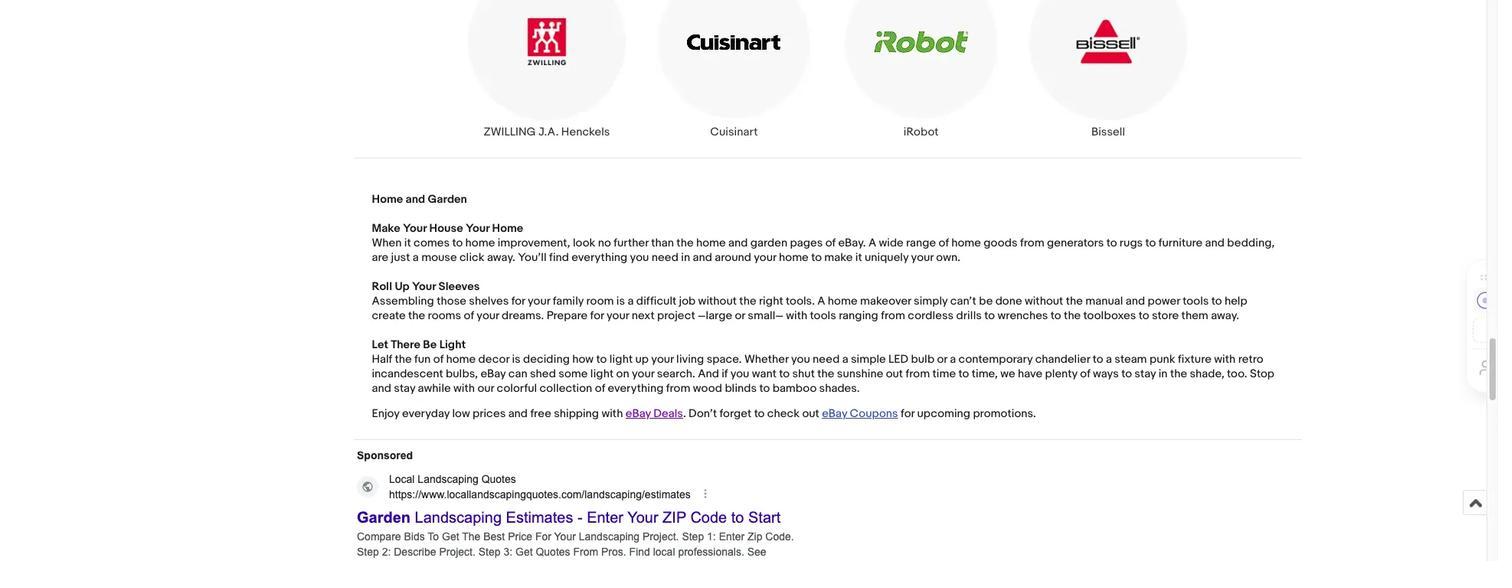Task type: vqa. For each thing, say whether or not it's contained in the screenshot.
ways
yes



Task type: locate. For each thing, give the bounding box(es) containing it.
a right the just
[[413, 251, 419, 265]]

without right job
[[698, 294, 737, 309]]

project
[[657, 309, 695, 324]]

light left up in the left of the page
[[609, 353, 633, 367]]

with inside roll up your sleeves assembling those shelves for your family room is a difficult job without the right tools. a home makeover simply can't be done without the manual and power tools to help create the rooms of your dreams. prepare for your next project —large or small— with tools ranging from cordless drills to wrenches to the toolboxes to store them away.
[[786, 309, 807, 324]]

upcoming
[[917, 407, 970, 422]]

a left wide on the top
[[868, 236, 876, 251]]

coupons
[[850, 407, 898, 422]]

for right coupons
[[901, 407, 915, 422]]

to right 'blinds'
[[759, 382, 770, 396]]

wide
[[879, 236, 904, 251]]

0 horizontal spatial out
[[802, 407, 819, 422]]

need inside make your house your home when it comes to home improvement, look no further than the home and garden pages of ebay. a wide range of home goods from generators to rugs to furniture and bedding, are just a mouse click away. you'll find everything you need in and around your home to make it uniquely your own.
[[652, 251, 679, 265]]

zwilling j.a. henckels link
[[453, 0, 640, 140]]

if
[[722, 367, 728, 382]]

your
[[754, 251, 776, 265], [911, 251, 934, 265], [528, 294, 550, 309], [477, 309, 499, 324], [607, 309, 629, 324], [651, 353, 674, 367], [632, 367, 654, 382]]

1 horizontal spatial or
[[937, 353, 947, 367]]

tools right power
[[1183, 294, 1209, 309]]

rooms
[[428, 309, 461, 324]]

1 vertical spatial home
[[492, 222, 523, 236]]

home inside make your house your home when it comes to home improvement, look no further than the home and garden pages of ebay. a wide range of home goods from generators to rugs to furniture and bedding, are just a mouse click away. you'll find everything you need in and around your home to make it uniquely your own.
[[492, 222, 523, 236]]

ebay left deals
[[626, 407, 651, 422]]

collection
[[540, 382, 592, 396]]

is right room
[[616, 294, 625, 309]]

of right rooms
[[464, 309, 474, 324]]

bissell
[[1091, 125, 1125, 140]]

0 horizontal spatial without
[[698, 294, 737, 309]]

check
[[767, 407, 800, 422]]

0 vertical spatial out
[[886, 367, 903, 382]]

to left make at the top of page
[[811, 251, 822, 265]]

to left store
[[1139, 309, 1149, 324]]

or right —large
[[735, 309, 745, 324]]

contemporary
[[959, 353, 1033, 367]]

2 horizontal spatial you
[[791, 353, 810, 367]]

1 horizontal spatial away.
[[1211, 309, 1239, 324]]

0 horizontal spatial home
[[372, 193, 403, 207]]

let
[[372, 338, 388, 353]]

out
[[886, 367, 903, 382], [802, 407, 819, 422]]

don't
[[689, 407, 717, 422]]

house
[[429, 222, 463, 236]]

for right prepare
[[590, 309, 604, 324]]

away.
[[487, 251, 515, 265], [1211, 309, 1239, 324]]

1 horizontal spatial ebay
[[626, 407, 651, 422]]

—large
[[698, 309, 732, 324]]

to
[[452, 236, 463, 251], [1106, 236, 1117, 251], [1145, 236, 1156, 251], [811, 251, 822, 265], [1211, 294, 1222, 309], [984, 309, 995, 324], [1051, 309, 1061, 324], [1139, 309, 1149, 324], [596, 353, 607, 367], [1093, 353, 1103, 367], [779, 367, 790, 382], [958, 367, 969, 382], [1121, 367, 1132, 382], [759, 382, 770, 396], [754, 407, 765, 422]]

and
[[698, 367, 719, 382]]

0 vertical spatial need
[[652, 251, 679, 265]]

to right the "ways"
[[1121, 367, 1132, 382]]

1 horizontal spatial is
[[616, 294, 625, 309]]

stay left awhile
[[394, 382, 415, 396]]

your right 'on' on the left bottom of page
[[632, 367, 654, 382]]

away. right click
[[487, 251, 515, 265]]

is
[[616, 294, 625, 309], [512, 353, 521, 367]]

bamboo
[[773, 382, 817, 396]]

simply
[[914, 294, 948, 309]]

0 horizontal spatial or
[[735, 309, 745, 324]]

0 vertical spatial everything
[[572, 251, 627, 265]]

home left decor
[[446, 353, 476, 367]]

than
[[651, 236, 674, 251]]

of left the "ways"
[[1080, 367, 1090, 382]]

0 vertical spatial is
[[616, 294, 625, 309]]

to right comes
[[452, 236, 463, 251]]

1 horizontal spatial home
[[492, 222, 523, 236]]

ebay down shades.
[[822, 407, 847, 422]]

1 horizontal spatial out
[[886, 367, 903, 382]]

1 horizontal spatial need
[[813, 353, 840, 367]]

0 horizontal spatial is
[[512, 353, 521, 367]]

living
[[676, 353, 704, 367]]

tools
[[1183, 294, 1209, 309], [810, 309, 836, 324]]

around
[[715, 251, 751, 265]]

of
[[825, 236, 836, 251], [939, 236, 949, 251], [464, 309, 474, 324], [433, 353, 444, 367], [1080, 367, 1090, 382], [595, 382, 605, 396]]

a right tools.
[[817, 294, 825, 309]]

from right the goods
[[1020, 236, 1044, 251]]

plenty
[[1045, 367, 1077, 382]]

or inside roll up your sleeves assembling those shelves for your family room is a difficult job without the right tools. a home makeover simply can't be done without the manual and power tools to help create the rooms of your dreams. prepare for your next project —large or small— with tools ranging from cordless drills to wrenches to the toolboxes to store them away.
[[735, 309, 745, 324]]

0 vertical spatial away.
[[487, 251, 515, 265]]

our
[[477, 382, 494, 396]]

done
[[995, 294, 1022, 309]]

out right check
[[802, 407, 819, 422]]

a left "steam"
[[1106, 353, 1112, 367]]

from left time
[[906, 367, 930, 382]]

1 vertical spatial in
[[1159, 367, 1168, 382]]

a left difficult
[[628, 294, 634, 309]]

home up make
[[372, 193, 403, 207]]

ebay
[[481, 367, 506, 382], [626, 407, 651, 422], [822, 407, 847, 422]]

small—
[[748, 309, 783, 324]]

need right the further
[[652, 251, 679, 265]]

improvement,
[[498, 236, 570, 251]]

out left bulb on the right
[[886, 367, 903, 382]]

home right tools.
[[828, 294, 857, 309]]

with left our
[[453, 382, 475, 396]]

from inside make your house your home when it comes to home improvement, look no further than the home and garden pages of ebay. a wide range of home goods from generators to rugs to furniture and bedding, are just a mouse click away. you'll find everything you need in and around your home to make it uniquely your own.
[[1020, 236, 1044, 251]]

ranging
[[839, 309, 878, 324]]

is inside roll up your sleeves assembling those shelves for your family room is a difficult job without the right tools. a home makeover simply can't be done without the manual and power tools to help create the rooms of your dreams. prepare for your next project —large or small— with tools ranging from cordless drills to wrenches to the toolboxes to store them away.
[[616, 294, 625, 309]]

2 without from the left
[[1025, 294, 1063, 309]]

you up bamboo
[[791, 353, 810, 367]]

drills
[[956, 309, 982, 324]]

next
[[632, 309, 655, 324]]

1 vertical spatial out
[[802, 407, 819, 422]]

.
[[683, 407, 686, 422]]

from
[[1020, 236, 1044, 251], [881, 309, 905, 324], [906, 367, 930, 382], [666, 382, 690, 396]]

rugs
[[1120, 236, 1143, 251]]

of right range
[[939, 236, 949, 251]]

family
[[553, 294, 584, 309]]

stop
[[1250, 367, 1274, 382]]

irobot link
[[828, 0, 1015, 140]]

1 vertical spatial everything
[[608, 382, 664, 396]]

your
[[403, 222, 427, 236], [466, 222, 490, 236], [412, 280, 436, 294]]

1 horizontal spatial tools
[[1183, 294, 1209, 309]]

from inside roll up your sleeves assembling those shelves for your family room is a difficult job without the right tools. a home makeover simply can't be done without the manual and power tools to help create the rooms of your dreams. prepare for your next project —large or small— with tools ranging from cordless drills to wrenches to the toolboxes to store them away.
[[881, 309, 905, 324]]

we
[[1000, 367, 1015, 382]]

everything
[[572, 251, 627, 265], [608, 382, 664, 396]]

1 vertical spatial is
[[512, 353, 521, 367]]

your right up in the left of the page
[[651, 353, 674, 367]]

to left 'rugs'
[[1106, 236, 1117, 251]]

tools left the ranging
[[810, 309, 836, 324]]

0 horizontal spatial away.
[[487, 251, 515, 265]]

stay right the "ways"
[[1135, 367, 1156, 382]]

0 vertical spatial home
[[372, 193, 403, 207]]

0 horizontal spatial ebay
[[481, 367, 506, 382]]

henckels
[[561, 125, 610, 140]]

1 horizontal spatial a
[[868, 236, 876, 251]]

1 horizontal spatial for
[[590, 309, 604, 324]]

you right if
[[730, 367, 749, 382]]

a inside roll up your sleeves assembling those shelves for your family room is a difficult job without the right tools. a home makeover simply can't be done without the manual and power tools to help create the rooms of your dreams. prepare for your next project —large or small— with tools ranging from cordless drills to wrenches to the toolboxes to store them away.
[[817, 294, 825, 309]]

0 horizontal spatial you
[[630, 251, 649, 265]]

0 vertical spatial a
[[868, 236, 876, 251]]

those
[[437, 294, 466, 309]]

everything down up in the left of the page
[[608, 382, 664, 396]]

it right when at the top
[[404, 236, 411, 251]]

tools.
[[786, 294, 815, 309]]

1 vertical spatial a
[[817, 294, 825, 309]]

2 horizontal spatial for
[[901, 407, 915, 422]]

home up you'll
[[492, 222, 523, 236]]

0 vertical spatial or
[[735, 309, 745, 324]]

awhile
[[418, 382, 451, 396]]

for right the shelves
[[511, 294, 525, 309]]

everything right find
[[572, 251, 627, 265]]

led
[[888, 353, 908, 367]]

1 horizontal spatial stay
[[1135, 367, 1156, 382]]

0 horizontal spatial in
[[681, 251, 690, 265]]

with right the shipping
[[602, 407, 623, 422]]

help
[[1225, 294, 1247, 309]]

garden
[[750, 236, 787, 251]]

ebay left can
[[481, 367, 506, 382]]

goods
[[984, 236, 1018, 251]]

it right make at the top of page
[[855, 251, 862, 265]]

fixture
[[1178, 353, 1212, 367]]

can
[[508, 367, 527, 382]]

with
[[786, 309, 807, 324], [1214, 353, 1236, 367], [453, 382, 475, 396], [602, 407, 623, 422]]

a inside make your house your home when it comes to home improvement, look no further than the home and garden pages of ebay. a wide range of home goods from generators to rugs to furniture and bedding, are just a mouse click away. you'll find everything you need in and around your home to make it uniquely your own.
[[413, 251, 419, 265]]

with right "right"
[[786, 309, 807, 324]]

home right house on the left top of page
[[465, 236, 495, 251]]

from right the ranging
[[881, 309, 905, 324]]

is right decor
[[512, 353, 521, 367]]

1 vertical spatial need
[[813, 353, 840, 367]]

your inside roll up your sleeves assembling those shelves for your family room is a difficult job without the right tools. a home makeover simply can't be done without the manual and power tools to help create the rooms of your dreams. prepare for your next project —large or small— with tools ranging from cordless drills to wrenches to the toolboxes to store them away.
[[412, 280, 436, 294]]

you
[[630, 251, 649, 265], [791, 353, 810, 367], [730, 367, 749, 382]]

some
[[559, 367, 588, 382]]

a
[[868, 236, 876, 251], [817, 294, 825, 309]]

without right done
[[1025, 294, 1063, 309]]

need up shades.
[[813, 353, 840, 367]]

cuisinart
[[710, 125, 758, 140]]

promotions.
[[973, 407, 1036, 422]]

1 vertical spatial or
[[937, 353, 947, 367]]

1 horizontal spatial without
[[1025, 294, 1063, 309]]

of left ebay.
[[825, 236, 836, 251]]

home right the than
[[696, 236, 726, 251]]

them
[[1181, 309, 1208, 324]]

dreams.
[[502, 309, 544, 324]]

to right drills
[[984, 309, 995, 324]]

your right 'up'
[[412, 280, 436, 294]]

shipping
[[554, 407, 599, 422]]

in right the than
[[681, 251, 690, 265]]

in left fixture
[[1159, 367, 1168, 382]]

are
[[372, 251, 389, 265]]

and inside let there be light half the fun of home decor is deciding how to light up your living space. whether you need a simple led bulb or a contemporary chandelier to a steam punk fixture with retro incandescent bulbs, ebay can shed some light on your search. and if you want to shut the sunshine out from time to time, we have plenty of ways to stay in the shade, too. stop and stay awhile with our colorful collection of everything from wood blinds to bamboo shades.
[[372, 382, 391, 396]]

0 horizontal spatial need
[[652, 251, 679, 265]]

be
[[979, 294, 993, 309]]

1 vertical spatial away.
[[1211, 309, 1239, 324]]

no
[[598, 236, 611, 251]]

colorful
[[497, 382, 537, 396]]

your right make
[[403, 222, 427, 236]]

2 horizontal spatial ebay
[[822, 407, 847, 422]]

0 vertical spatial in
[[681, 251, 690, 265]]

home inside roll up your sleeves assembling those shelves for your family room is a difficult job without the right tools. a home makeover simply can't be done without the manual and power tools to help create the rooms of your dreams. prepare for your next project —large or small— with tools ranging from cordless drills to wrenches to the toolboxes to store them away.
[[828, 294, 857, 309]]

right
[[759, 294, 783, 309]]

to right 'rugs'
[[1145, 236, 1156, 251]]

home
[[465, 236, 495, 251], [696, 236, 726, 251], [951, 236, 981, 251], [779, 251, 809, 265], [828, 294, 857, 309], [446, 353, 476, 367]]

zwilling j.a. henckels
[[484, 125, 610, 140]]

makeover
[[860, 294, 911, 309]]

0 horizontal spatial tools
[[810, 309, 836, 324]]

room
[[586, 294, 614, 309]]

or right bulb on the right
[[937, 353, 947, 367]]

there
[[391, 338, 420, 353]]

you left the than
[[630, 251, 649, 265]]

wood
[[693, 382, 722, 396]]

in inside let there be light half the fun of home decor is deciding how to light up your living space. whether you need a simple led bulb or a contemporary chandelier to a steam punk fixture with retro incandescent bulbs, ebay can shed some light on your search. and if you want to shut the sunshine out from time to time, we have plenty of ways to stay in the shade, too. stop and stay awhile with our colorful collection of everything from wood blinds to bamboo shades.
[[1159, 367, 1168, 382]]

free
[[530, 407, 551, 422]]

retro
[[1238, 353, 1264, 367]]

deciding
[[523, 353, 570, 367]]

garden
[[428, 193, 467, 207]]

1 horizontal spatial in
[[1159, 367, 1168, 382]]

0 horizontal spatial a
[[817, 294, 825, 309]]

away. right the them
[[1211, 309, 1239, 324]]

1 horizontal spatial it
[[855, 251, 862, 265]]



Task type: describe. For each thing, give the bounding box(es) containing it.
uniquely
[[865, 251, 909, 265]]

your right around
[[754, 251, 776, 265]]

or inside let there be light half the fun of home decor is deciding how to light up your living space. whether you need a simple led bulb or a contemporary chandelier to a steam punk fixture with retro incandescent bulbs, ebay can shed some light on your search. and if you want to shut the sunshine out from time to time, we have plenty of ways to stay in the shade, too. stop and stay awhile with our colorful collection of everything from wood blinds to bamboo shades.
[[937, 353, 947, 367]]

manual
[[1085, 294, 1123, 309]]

enjoy
[[372, 407, 399, 422]]

when
[[372, 236, 402, 251]]

steam
[[1115, 353, 1147, 367]]

space.
[[707, 353, 742, 367]]

search.
[[657, 367, 695, 382]]

ebay coupons link
[[822, 407, 898, 422]]

a inside roll up your sleeves assembling those shelves for your family room is a difficult job without the right tools. a home makeover simply can't be done without the manual and power tools to help create the rooms of your dreams. prepare for your next project —large or small— with tools ranging from cordless drills to wrenches to the toolboxes to store them away.
[[628, 294, 634, 309]]

up
[[635, 353, 649, 367]]

of inside roll up your sleeves assembling those shelves for your family room is a difficult job without the right tools. a home makeover simply can't be done without the manual and power tools to help create the rooms of your dreams. prepare for your next project —large or small— with tools ranging from cordless drills to wrenches to the toolboxes to store them away.
[[464, 309, 474, 324]]

time
[[932, 367, 956, 382]]

from up "."
[[666, 382, 690, 396]]

sunshine
[[837, 367, 883, 382]]

make your house your home when it comes to home improvement, look no further than the home and garden pages of ebay. a wide range of home goods from generators to rugs to furniture and bedding, are just a mouse click away. you'll find everything you need in and around your home to make it uniquely your own.
[[372, 222, 1275, 265]]

store
[[1152, 309, 1179, 324]]

everything inside let there be light half the fun of home decor is deciding how to light up your living space. whether you need a simple led bulb or a contemporary chandelier to a steam punk fixture with retro incandescent bulbs, ebay can shed some light on your search. and if you want to shut the sunshine out from time to time, we have plenty of ways to stay in the shade, too. stop and stay awhile with our colorful collection of everything from wood blinds to bamboo shades.
[[608, 382, 664, 396]]

a inside make your house your home when it comes to home improvement, look no further than the home and garden pages of ebay. a wide range of home goods from generators to rugs to furniture and bedding, are just a mouse click away. you'll find everything you need in and around your home to make it uniquely your own.
[[868, 236, 876, 251]]

want
[[752, 367, 777, 382]]

let there be light half the fun of home decor is deciding how to light up your living space. whether you need a simple led bulb or a contemporary chandelier to a steam punk fixture with retro incandescent bulbs, ebay can shed some light on your search. and if you want to shut the sunshine out from time to time, we have plenty of ways to stay in the shade, too. stop and stay awhile with our colorful collection of everything from wood blinds to bamboo shades.
[[372, 338, 1274, 396]]

in inside make your house your home when it comes to home improvement, look no further than the home and garden pages of ebay. a wide range of home goods from generators to rugs to furniture and bedding, are just a mouse click away. you'll find everything you need in and around your home to make it uniquely your own.
[[681, 251, 690, 265]]

a left simple
[[842, 353, 848, 367]]

shade,
[[1190, 367, 1224, 382]]

away. inside make your house your home when it comes to home improvement, look no further than the home and garden pages of ebay. a wide range of home goods from generators to rugs to furniture and bedding, are just a mouse click away. you'll find everything you need in and around your home to make it uniquely your own.
[[487, 251, 515, 265]]

you'll
[[518, 251, 547, 265]]

roll up your sleeves assembling those shelves for your family room is a difficult job without the right tools. a home makeover simply can't be done without the manual and power tools to help create the rooms of your dreams. prepare for your next project —large or small— with tools ranging from cordless drills to wrenches to the toolboxes to store them away.
[[372, 280, 1247, 324]]

of right fun
[[433, 353, 444, 367]]

decor
[[478, 353, 509, 367]]

bissell link
[[1015, 0, 1202, 140]]

bulb
[[911, 353, 934, 367]]

on
[[616, 367, 629, 382]]

roll
[[372, 280, 392, 294]]

make
[[372, 222, 400, 236]]

your up click
[[466, 222, 490, 236]]

a right bulb on the right
[[950, 353, 956, 367]]

bulbs,
[[446, 367, 478, 382]]

the inside make your house your home when it comes to home improvement, look no further than the home and garden pages of ebay. a wide range of home goods from generators to rugs to furniture and bedding, are just a mouse click away. you'll find everything you need in and around your home to make it uniquely your own.
[[677, 236, 694, 251]]

to right how
[[596, 353, 607, 367]]

just
[[391, 251, 410, 265]]

whether
[[744, 353, 789, 367]]

away. inside roll up your sleeves assembling those shelves for your family room is a difficult job without the right tools. a home makeover simply can't be done without the manual and power tools to help create the rooms of your dreams. prepare for your next project —large or small— with tools ranging from cordless drills to wrenches to the toolboxes to store them away.
[[1211, 309, 1239, 324]]

half
[[372, 353, 392, 367]]

ways
[[1093, 367, 1119, 382]]

deals
[[653, 407, 683, 422]]

0 horizontal spatial it
[[404, 236, 411, 251]]

j.a.
[[538, 125, 559, 140]]

find
[[549, 251, 569, 265]]

your left family
[[528, 294, 550, 309]]

punk
[[1150, 353, 1175, 367]]

with left the retro
[[1214, 353, 1236, 367]]

generators
[[1047, 236, 1104, 251]]

shed
[[530, 367, 556, 382]]

pages
[[790, 236, 823, 251]]

up
[[395, 280, 410, 294]]

sleeves
[[439, 280, 480, 294]]

to right forget
[[754, 407, 765, 422]]

furniture
[[1159, 236, 1203, 251]]

cuisinart link
[[640, 0, 828, 140]]

home left the goods
[[951, 236, 981, 251]]

1 without from the left
[[698, 294, 737, 309]]

time,
[[972, 367, 998, 382]]

and inside roll up your sleeves assembling those shelves for your family room is a difficult job without the right tools. a home makeover simply can't be done without the manual and power tools to help create the rooms of your dreams. prepare for your next project —large or small— with tools ranging from cordless drills to wrenches to the toolboxes to store them away.
[[1126, 294, 1145, 309]]

range
[[906, 236, 936, 251]]

zwilling
[[484, 125, 536, 140]]

fun
[[414, 353, 431, 367]]

create
[[372, 309, 406, 324]]

0 horizontal spatial stay
[[394, 382, 415, 396]]

light left 'on' on the left bottom of page
[[590, 367, 614, 382]]

is inside let there be light half the fun of home decor is deciding how to light up your living space. whether you need a simple led bulb or a contemporary chandelier to a steam punk fixture with retro incandescent bulbs, ebay can shed some light on your search. and if you want to shut the sunshine out from time to time, we have plenty of ways to stay in the shade, too. stop and stay awhile with our colorful collection of everything from wood blinds to bamboo shades.
[[512, 353, 521, 367]]

ebay inside let there be light half the fun of home decor is deciding how to light up your living space. whether you need a simple led bulb or a contemporary chandelier to a steam punk fixture with retro incandescent bulbs, ebay can shed some light on your search. and if you want to shut the sunshine out from time to time, we have plenty of ways to stay in the shade, too. stop and stay awhile with our colorful collection of everything from wood blinds to bamboo shades.
[[481, 367, 506, 382]]

shades.
[[819, 382, 860, 396]]

have
[[1018, 367, 1043, 382]]

of left 'on' on the left bottom of page
[[595, 382, 605, 396]]

mouse
[[421, 251, 457, 265]]

to right time
[[958, 367, 969, 382]]

power
[[1148, 294, 1180, 309]]

light
[[439, 338, 466, 353]]

cordless
[[908, 309, 954, 324]]

everything inside make your house your home when it comes to home improvement, look no further than the home and garden pages of ebay. a wide range of home goods from generators to rugs to furniture and bedding, are just a mouse click away. you'll find everything you need in and around your home to make it uniquely your own.
[[572, 251, 627, 265]]

out inside let there be light half the fun of home decor is deciding how to light up your living space. whether you need a simple led bulb or a contemporary chandelier to a steam punk fixture with retro incandescent bulbs, ebay can shed some light on your search. and if you want to shut the sunshine out from time to time, we have plenty of ways to stay in the shade, too. stop and stay awhile with our colorful collection of everything from wood blinds to bamboo shades.
[[886, 367, 903, 382]]

wrenches
[[998, 309, 1048, 324]]

too.
[[1227, 367, 1247, 382]]

prices
[[473, 407, 506, 422]]

your left own.
[[911, 251, 934, 265]]

make
[[824, 251, 853, 265]]

incandescent
[[372, 367, 443, 382]]

prepare
[[547, 309, 588, 324]]

1 horizontal spatial you
[[730, 367, 749, 382]]

need inside let there be light half the fun of home decor is deciding how to light up your living space. whether you need a simple led bulb or a contemporary chandelier to a steam punk fixture with retro incandescent bulbs, ebay can shed some light on your search. and if you want to shut the sunshine out from time to time, we have plenty of ways to stay in the shade, too. stop and stay awhile with our colorful collection of everything from wood blinds to bamboo shades.
[[813, 353, 840, 367]]

to right wrenches
[[1051, 309, 1061, 324]]

you inside make your house your home when it comes to home improvement, look no further than the home and garden pages of ebay. a wide range of home goods from generators to rugs to furniture and bedding, are just a mouse click away. you'll find everything you need in and around your home to make it uniquely your own.
[[630, 251, 649, 265]]

your left dreams.
[[477, 309, 499, 324]]

ebay.
[[838, 236, 866, 251]]

toolboxes
[[1083, 309, 1136, 324]]

home up tools.
[[779, 251, 809, 265]]

to left "steam"
[[1093, 353, 1103, 367]]

blinds
[[725, 382, 757, 396]]

your left next
[[607, 309, 629, 324]]

0 horizontal spatial for
[[511, 294, 525, 309]]

how
[[572, 353, 594, 367]]

to left shut
[[779, 367, 790, 382]]

low
[[452, 407, 470, 422]]

click
[[460, 251, 484, 265]]

home inside let there be light half the fun of home decor is deciding how to light up your living space. whether you need a simple led bulb or a contemporary chandelier to a steam punk fixture with retro incandescent bulbs, ebay can shed some light on your search. and if you want to shut the sunshine out from time to time, we have plenty of ways to stay in the shade, too. stop and stay awhile with our colorful collection of everything from wood blinds to bamboo shades.
[[446, 353, 476, 367]]

home and garden
[[372, 193, 467, 207]]

to left help
[[1211, 294, 1222, 309]]

job
[[679, 294, 696, 309]]

comes
[[414, 236, 450, 251]]



